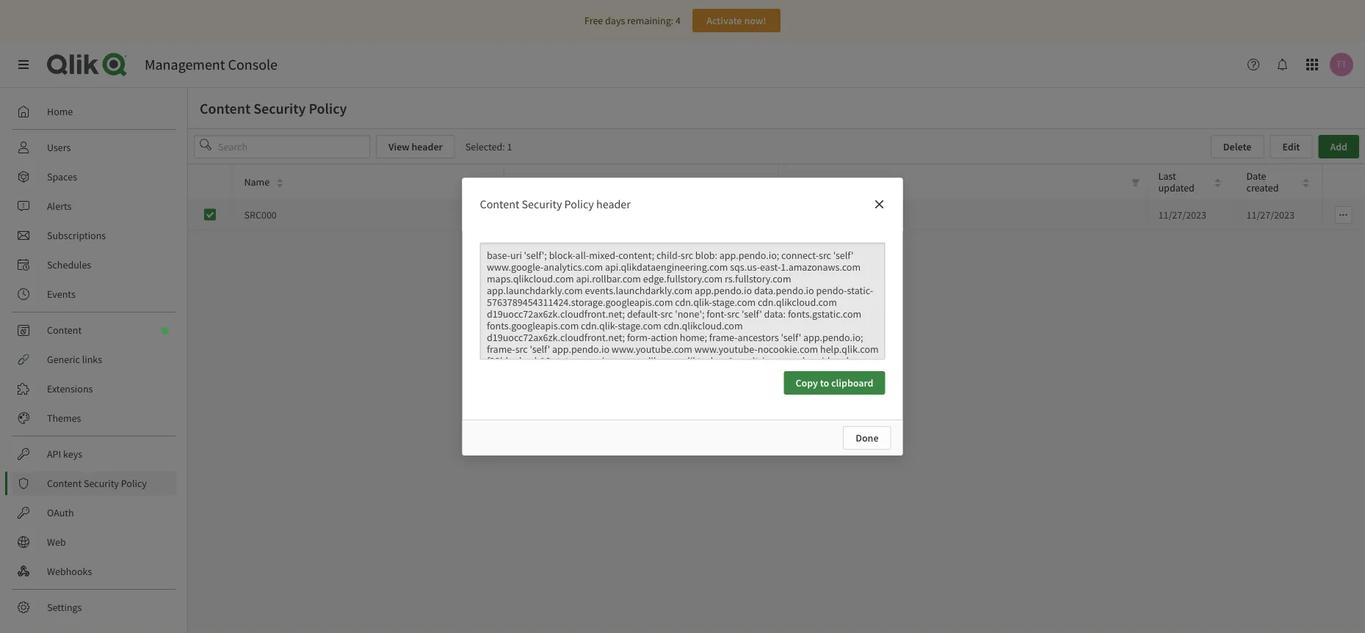 Task type: locate. For each thing, give the bounding box(es) containing it.
policy up "oauth" link
[[121, 477, 147, 491]]

icon: caret-up image left 'date'
[[1214, 176, 1222, 185]]

subscriptions
[[47, 229, 106, 242]]

security down api keys link at bottom left
[[84, 477, 119, 491]]

1 horizontal spatial header
[[597, 197, 631, 212]]

1 icon: caret-up image from the left
[[276, 176, 284, 185]]

icon: caret-down element for date created
[[1302, 182, 1311, 190]]

0 vertical spatial content security policy
[[200, 100, 347, 118]]

icon: caret-down image right name
[[276, 182, 284, 190]]

alerts link
[[12, 195, 176, 218]]

1 horizontal spatial content security policy
[[200, 100, 347, 118]]

1 icon: caret-up element from the left
[[276, 176, 284, 185]]

header
[[412, 140, 443, 154], [597, 197, 631, 212]]

home
[[47, 105, 73, 118]]

2 horizontal spatial security
[[522, 197, 562, 212]]

content down management console
[[200, 100, 251, 118]]

web
[[47, 536, 66, 549]]

policy inside dialog
[[565, 197, 594, 212]]

users
[[47, 141, 71, 154]]

3 icon: caret-down image from the left
[[1302, 182, 1311, 190]]

content
[[200, 100, 251, 118], [480, 197, 520, 212], [47, 324, 82, 337], [47, 477, 82, 491]]

icon: caret-up element right the "origin"
[[549, 176, 557, 185]]

content security policy inside navigation pane element
[[47, 477, 147, 491]]

1 11/27/2023 from the left
[[1159, 209, 1207, 222]]

security down the "origin"
[[522, 197, 562, 212]]

policy right home
[[565, 197, 594, 212]]

4 icon: caret-up image from the left
[[1214, 176, 1222, 185]]

11/27/2023 down created
[[1247, 209, 1295, 222]]

done
[[856, 432, 879, 445]]

content link
[[12, 319, 176, 342]]

0 vertical spatial policy
[[309, 100, 347, 118]]

icon: caret-up element for name
[[276, 176, 284, 185]]

2 horizontal spatial policy
[[565, 197, 594, 212]]

icon: caret-up image for date created
[[1302, 176, 1311, 185]]

copy
[[796, 377, 818, 390]]

icon: caret-up image down edit button
[[1302, 176, 1311, 185]]

last updated
[[1159, 170, 1195, 195]]

edit
[[1283, 140, 1301, 154]]

oauth
[[47, 507, 74, 520]]

content security policy up search text box
[[200, 100, 347, 118]]

new connector image
[[162, 328, 169, 335]]

icon: caret-up element right name
[[276, 176, 284, 185]]

policy inside navigation pane element
[[121, 477, 147, 491]]

1 vertical spatial header
[[597, 197, 631, 212]]

content inside content security policy header dialog
[[480, 197, 520, 212]]

icon: caret-down element for last updated
[[1214, 182, 1222, 190]]

copy to clipboard button
[[784, 372, 886, 395]]

0 horizontal spatial content security policy
[[47, 477, 147, 491]]

11/27/2023
[[1159, 209, 1207, 222], [1247, 209, 1295, 222]]

subscriptions link
[[12, 224, 176, 248]]

1 icon: caret-down image from the left
[[276, 182, 284, 190]]

events
[[47, 288, 76, 301]]

11/27/2023 down updated
[[1159, 209, 1207, 222]]

date created
[[1247, 170, 1279, 195]]

icon: caret-up element
[[276, 176, 284, 185], [549, 176, 557, 185], [835, 176, 843, 185], [1214, 176, 1222, 185], [1302, 176, 1311, 185]]

icon: caret-down image left 'date'
[[1214, 182, 1222, 190]]

4 icon: caret-up element from the left
[[1214, 176, 1222, 185]]

2 vertical spatial policy
[[121, 477, 147, 491]]

content down the "origin"
[[480, 197, 520, 212]]

content inside content link
[[47, 324, 82, 337]]

edit button
[[1270, 135, 1313, 159]]

src000
[[244, 209, 277, 222]]

0 horizontal spatial security
[[84, 477, 119, 491]]

updated
[[1159, 181, 1195, 195]]

content security policy header
[[480, 197, 631, 212]]

0 horizontal spatial icon: caret-down image
[[276, 182, 284, 190]]

icon: caret-down element right name
[[276, 182, 284, 190]]

0 horizontal spatial 11/27/2023
[[1159, 209, 1207, 222]]

2 icon: caret-down element from the left
[[1214, 182, 1222, 190]]

0 vertical spatial header
[[412, 140, 443, 154]]

schedules
[[47, 259, 91, 272]]

content security policy header dialog
[[462, 178, 903, 456]]

home
[[516, 209, 541, 222]]

content up "generic"
[[47, 324, 82, 337]]

settings link
[[12, 597, 176, 620]]

icon: caret-up image right the directive
[[835, 176, 843, 185]]

icon: caret-up image
[[276, 176, 284, 185], [549, 176, 557, 185], [835, 176, 843, 185], [1214, 176, 1222, 185], [1302, 176, 1311, 185]]

icon: caret-up element right the directive
[[835, 176, 843, 185]]

icon: caret-down element down edit button
[[1302, 182, 1311, 190]]

1 horizontal spatial 11/27/2023
[[1247, 209, 1295, 222]]

1 vertical spatial content security policy
[[47, 477, 147, 491]]

1 horizontal spatial icon: caret-down element
[[1214, 182, 1222, 190]]

2 horizontal spatial icon: caret-down element
[[1302, 182, 1311, 190]]

5 icon: caret-up element from the left
[[1302, 176, 1311, 185]]

1 horizontal spatial icon: caret-down image
[[1214, 182, 1222, 190]]

policy
[[309, 100, 347, 118], [565, 197, 594, 212], [121, 477, 147, 491]]

policy up search text box
[[309, 100, 347, 118]]

free days remaining: 4
[[585, 14, 681, 27]]

icon: filter element
[[1126, 165, 1146, 200]]

security up search text box
[[254, 100, 306, 118]]

icon: caret-up image right the "origin"
[[549, 176, 557, 185]]

themes link
[[12, 407, 176, 430]]

icon: caret-up image for last updated
[[1214, 176, 1222, 185]]

icon: caret-down element left 'date'
[[1214, 182, 1222, 190]]

icon: caret-up image right name
[[276, 176, 284, 185]]

security inside content security policy header dialog
[[522, 197, 562, 212]]

oauth link
[[12, 502, 176, 525]]

icon: caret-up element down edit button
[[1302, 176, 1311, 185]]

close sidebar menu image
[[18, 59, 29, 71]]

webhooks link
[[12, 561, 176, 584]]

content security policy
[[200, 100, 347, 118], [47, 477, 147, 491]]

directive
[[791, 176, 829, 189]]

api keys link
[[12, 443, 176, 466]]

icon: caret-down image for date created
[[1302, 182, 1311, 190]]

date
[[1247, 170, 1267, 183]]

selected:
[[466, 140, 505, 154]]

3 icon: caret-up element from the left
[[835, 176, 843, 185]]

icon: caret-up image for name
[[276, 176, 284, 185]]

to
[[820, 377, 830, 390]]

icon: filter image
[[1132, 179, 1140, 187]]

icon: caret-up element left 'date'
[[1214, 176, 1222, 185]]

1 icon: caret-down element from the left
[[276, 182, 284, 190]]

2 horizontal spatial icon: caret-down image
[[1302, 182, 1311, 190]]

icon: caret-down image
[[276, 182, 284, 190], [1214, 182, 1222, 190], [1302, 182, 1311, 190]]

content down api keys
[[47, 477, 82, 491]]

activate now!
[[707, 14, 767, 27]]

1 vertical spatial security
[[522, 197, 562, 212]]

icon: caret-down element
[[276, 182, 284, 190], [1214, 182, 1222, 190], [1302, 182, 1311, 190]]

header inside dialog
[[597, 197, 631, 212]]

2 icon: caret-up image from the left
[[549, 176, 557, 185]]

security
[[254, 100, 306, 118], [522, 197, 562, 212], [84, 477, 119, 491]]

0 vertical spatial security
[[254, 100, 306, 118]]

delete button
[[1211, 135, 1265, 159]]

0 horizontal spatial header
[[412, 140, 443, 154]]

alerts
[[47, 200, 72, 213]]

clipboard
[[832, 377, 874, 390]]

0 horizontal spatial icon: caret-down element
[[276, 182, 284, 190]]

1 vertical spatial policy
[[565, 197, 594, 212]]

done button
[[843, 427, 891, 450]]

content security policy up "oauth" link
[[47, 477, 147, 491]]

api keys
[[47, 448, 82, 461]]

icon: caret-up element for last updated
[[1214, 176, 1222, 185]]

icon: caret-down image down edit button
[[1302, 182, 1311, 190]]

2 vertical spatial security
[[84, 477, 119, 491]]

2 icon: caret-down image from the left
[[1214, 182, 1222, 190]]

spaces
[[47, 170, 77, 184]]

add
[[1331, 140, 1348, 154]]

5 icon: caret-up image from the left
[[1302, 176, 1311, 185]]

3 icon: caret-down element from the left
[[1302, 182, 1311, 190]]

0 horizontal spatial policy
[[121, 477, 147, 491]]



Task type: vqa. For each thing, say whether or not it's contained in the screenshot.
Management
yes



Task type: describe. For each thing, give the bounding box(es) containing it.
remaining:
[[627, 14, 674, 27]]

generic links link
[[12, 348, 176, 372]]

home link
[[12, 100, 176, 123]]

icon: caret-down image for name
[[276, 182, 284, 190]]

management console
[[145, 55, 278, 74]]

view
[[389, 140, 410, 154]]

add button
[[1319, 135, 1360, 159]]

activate now! link
[[693, 9, 781, 32]]

console
[[228, 55, 278, 74]]

2 icon: caret-up element from the left
[[549, 176, 557, 185]]

content inside content security policy link
[[47, 477, 82, 491]]

icon: caret-up element for date created
[[1302, 176, 1311, 185]]

delete
[[1224, 140, 1252, 154]]

free
[[585, 14, 603, 27]]

1
[[507, 140, 512, 154]]

selected: 1
[[466, 140, 512, 154]]

4
[[676, 14, 681, 27]]

1 horizontal spatial policy
[[309, 100, 347, 118]]

schedules link
[[12, 253, 176, 277]]

webhooks
[[47, 566, 92, 579]]

keys
[[63, 448, 82, 461]]

origin
[[516, 176, 542, 189]]

management
[[145, 55, 225, 74]]

events link
[[12, 283, 176, 306]]

copy to clipboard
[[796, 377, 874, 390]]

view header button
[[376, 135, 455, 159]]

icon: caret-down image for last updated
[[1214, 182, 1222, 190]]

management console element
[[145, 55, 278, 74]]

1 horizontal spatial security
[[254, 100, 306, 118]]

content security policy link
[[12, 472, 176, 496]]

extensions
[[47, 383, 93, 396]]

generic
[[47, 353, 80, 367]]

view header
[[389, 140, 443, 154]]

now!
[[744, 14, 767, 27]]

Search text field
[[194, 135, 370, 159]]

themes
[[47, 412, 81, 425]]

icon: caret-down element for name
[[276, 182, 284, 190]]

days
[[605, 14, 625, 27]]

name
[[244, 176, 270, 189]]

activate
[[707, 14, 742, 27]]

api
[[47, 448, 61, 461]]

links
[[82, 353, 102, 367]]

header inside button
[[412, 140, 443, 154]]

3 icon: caret-up image from the left
[[835, 176, 843, 185]]

web link
[[12, 531, 176, 555]]

extensions link
[[12, 378, 176, 401]]

2 11/27/2023 from the left
[[1247, 209, 1295, 222]]

security inside content security policy link
[[84, 477, 119, 491]]

created
[[1247, 181, 1279, 195]]

users link
[[12, 136, 176, 159]]

last
[[1159, 170, 1177, 183]]

generic links
[[47, 353, 102, 367]]

settings
[[47, 602, 82, 615]]

navigation pane element
[[0, 94, 187, 634]]

spaces link
[[12, 165, 176, 189]]



